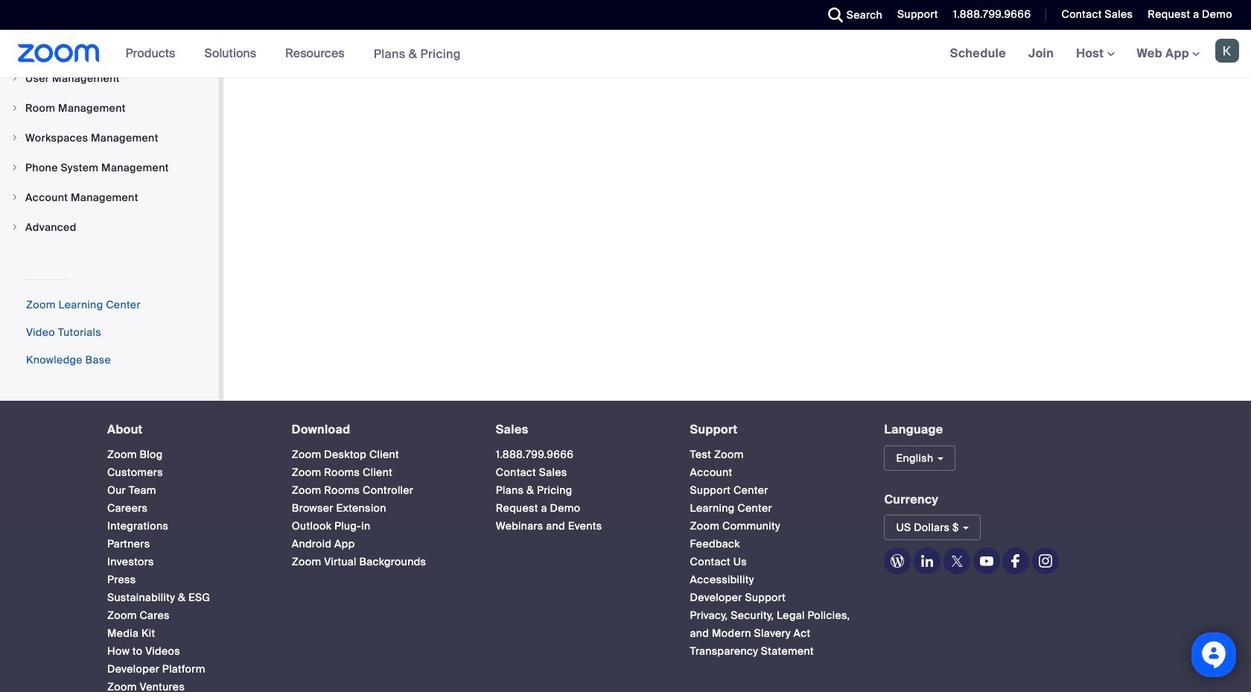 Task type: vqa. For each thing, say whether or not it's contained in the screenshot.
extremely
no



Task type: locate. For each thing, give the bounding box(es) containing it.
2 right image from the top
[[10, 104, 19, 113]]

2 right image from the top
[[10, 193, 19, 202]]

3 heading from the left
[[496, 423, 664, 436]]

0 vertical spatial right image
[[10, 133, 19, 142]]

1 vertical spatial right image
[[10, 104, 19, 113]]

3 menu item from the top
[[0, 124, 219, 152]]

meetings navigation
[[939, 30, 1252, 78]]

2 vertical spatial right image
[[10, 163, 19, 172]]

1 menu item from the top
[[0, 64, 219, 92]]

5 menu item from the top
[[0, 183, 219, 212]]

1 right image from the top
[[10, 74, 19, 83]]

4 menu item from the top
[[0, 154, 219, 182]]

0 vertical spatial right image
[[10, 74, 19, 83]]

3 right image from the top
[[10, 163, 19, 172]]

banner
[[0, 30, 1252, 78]]

2 vertical spatial right image
[[10, 223, 19, 232]]

admin menu menu
[[0, 34, 219, 243]]

menu item
[[0, 64, 219, 92], [0, 94, 219, 122], [0, 124, 219, 152], [0, 154, 219, 182], [0, 183, 219, 212], [0, 213, 219, 241]]

6 menu item from the top
[[0, 213, 219, 241]]

heading
[[107, 423, 265, 436], [292, 423, 469, 436], [496, 423, 664, 436], [690, 423, 858, 436]]

1 vertical spatial right image
[[10, 193, 19, 202]]

right image
[[10, 133, 19, 142], [10, 193, 19, 202], [10, 223, 19, 232]]

right image
[[10, 74, 19, 83], [10, 104, 19, 113], [10, 163, 19, 172]]

1 right image from the top
[[10, 133, 19, 142]]



Task type: describe. For each thing, give the bounding box(es) containing it.
3 right image from the top
[[10, 223, 19, 232]]

profile picture image
[[1216, 39, 1240, 63]]

4 heading from the left
[[690, 423, 858, 436]]

2 heading from the left
[[292, 423, 469, 436]]

1 heading from the left
[[107, 423, 265, 436]]

zoom logo image
[[18, 44, 100, 63]]

product information navigation
[[114, 30, 472, 78]]

2 menu item from the top
[[0, 94, 219, 122]]



